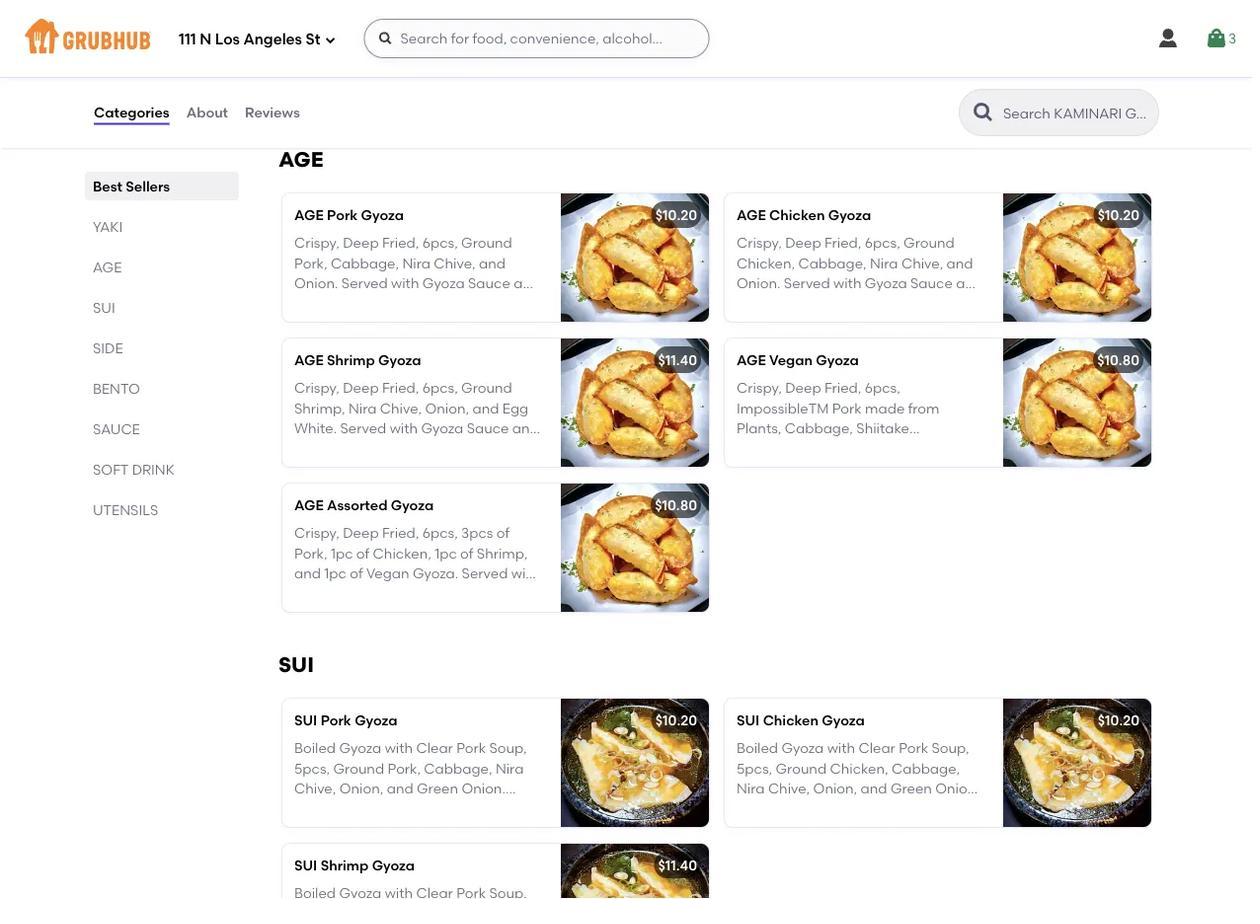 Task type: describe. For each thing, give the bounding box(es) containing it.
sui for sui chicken gyoza
[[737, 712, 760, 729]]

bento tab
[[93, 378, 231, 399]]

soft
[[93, 461, 129, 478]]

age vegan gyoza
[[737, 352, 859, 369]]

gyoza for sui chicken gyoza
[[822, 712, 865, 729]]

best sellers
[[93, 178, 170, 195]]

reviews button
[[244, 77, 301, 148]]

about button
[[185, 77, 229, 148]]

age assorted gyoza
[[294, 497, 434, 514]]

$10.20 for sui chicken gyoza
[[1098, 712, 1140, 729]]

chicken for sui
[[763, 712, 819, 729]]

age pork gyoza
[[294, 207, 404, 223]]

shrimp for sui
[[321, 857, 369, 874]]

yaki assorted gyoza image
[[561, 0, 709, 106]]

side
[[93, 340, 123, 356]]

soft drink tab
[[93, 459, 231, 480]]

gyoza for age vegan gyoza
[[816, 352, 859, 369]]

shrimp for age
[[327, 352, 375, 369]]

gyoza for age pork gyoza
[[361, 207, 404, 223]]

age chicken gyoza image
[[1003, 193, 1151, 322]]

reviews
[[245, 104, 300, 121]]

drink
[[132, 461, 175, 478]]

best sellers tab
[[93, 176, 231, 197]]

search icon image
[[972, 101, 995, 124]]

bento
[[93, 380, 140, 397]]

yaki
[[93, 218, 123, 235]]

Search KAMINARI GYOZA search field
[[1001, 104, 1152, 122]]

age chicken gyoza
[[737, 207, 871, 223]]

0 horizontal spatial svg image
[[378, 31, 393, 46]]

best
[[93, 178, 122, 195]]

$10.80 for age assorted gyoza
[[655, 497, 697, 514]]

gyoza for age shrimp gyoza
[[378, 352, 421, 369]]

los
[[215, 31, 240, 49]]

$11.40 for age shrimp gyoza
[[658, 352, 697, 369]]

Search for food, convenience, alcohol... search field
[[364, 19, 709, 58]]

st
[[306, 31, 320, 49]]

side tab
[[93, 338, 231, 358]]

111 n los angeles st
[[179, 31, 320, 49]]

$10.20 for age pork gyoza
[[655, 207, 697, 223]]

$10.20 for age chicken gyoza
[[1098, 207, 1140, 223]]

$11.40 for sui shrimp gyoza
[[658, 857, 697, 874]]

3
[[1228, 30, 1236, 47]]

gyoza for sui pork gyoza
[[355, 712, 398, 729]]

gyoza for age chicken gyoza
[[828, 207, 871, 223]]



Task type: locate. For each thing, give the bounding box(es) containing it.
2 $11.40 from the top
[[658, 857, 697, 874]]

chicken
[[769, 207, 825, 223], [763, 712, 819, 729]]

age inside tab
[[93, 259, 122, 275]]

sui inside 'tab'
[[93, 299, 115, 316]]

$10.20
[[655, 207, 697, 223], [1098, 207, 1140, 223], [655, 712, 697, 729], [1098, 712, 1140, 729]]

sauce
[[93, 421, 140, 437]]

main navigation navigation
[[0, 0, 1252, 77]]

1 horizontal spatial svg image
[[1205, 27, 1228, 50]]

svg image
[[1205, 27, 1228, 50], [378, 31, 393, 46]]

categories
[[94, 104, 170, 121]]

n
[[200, 31, 212, 49]]

0 horizontal spatial svg image
[[324, 34, 336, 46]]

age for age vegan gyoza
[[737, 352, 766, 369]]

pork for sui
[[321, 712, 351, 729]]

0 vertical spatial chicken
[[769, 207, 825, 223]]

1 vertical spatial shrimp
[[321, 857, 369, 874]]

gyoza for age assorted gyoza
[[391, 497, 434, 514]]

svg image right 'st'
[[324, 34, 336, 46]]

sellers
[[126, 178, 170, 195]]

soft drink
[[93, 461, 175, 478]]

svg image
[[1156, 27, 1180, 50], [324, 34, 336, 46]]

shrimp
[[327, 352, 375, 369], [321, 857, 369, 874]]

gyoza
[[361, 207, 404, 223], [828, 207, 871, 223], [378, 352, 421, 369], [816, 352, 859, 369], [391, 497, 434, 514], [355, 712, 398, 729], [822, 712, 865, 729], [372, 857, 415, 874]]

sui pork gyoza image
[[561, 699, 709, 827]]

sui shrimp gyoza
[[294, 857, 415, 874]]

age assorted gyoza image
[[561, 484, 709, 612]]

1 vertical spatial $10.80
[[655, 497, 697, 514]]

1 $11.40 from the top
[[658, 352, 697, 369]]

0 vertical spatial $10.80
[[1097, 352, 1140, 369]]

sui tab
[[93, 297, 231, 318]]

svg image left 3 button
[[1156, 27, 1180, 50]]

$10.20 for sui pork gyoza
[[655, 712, 697, 729]]

sui for sui shrimp gyoza
[[294, 857, 317, 874]]

svg image inside 3 button
[[1205, 27, 1228, 50]]

$10.80 for age vegan gyoza
[[1097, 352, 1140, 369]]

$10.80
[[1097, 352, 1140, 369], [655, 497, 697, 514]]

utensils
[[93, 502, 158, 518]]

1 horizontal spatial $10.80
[[1097, 352, 1140, 369]]

chicken for age
[[769, 207, 825, 223]]

0 horizontal spatial $10.80
[[655, 497, 697, 514]]

age tab
[[93, 257, 231, 277]]

pork for age
[[327, 207, 358, 223]]

pork
[[327, 207, 358, 223], [321, 712, 351, 729]]

age vegan gyoza image
[[1003, 339, 1151, 467]]

1 vertical spatial chicken
[[763, 712, 819, 729]]

about
[[186, 104, 228, 121]]

age pork gyoza image
[[561, 193, 709, 322]]

sui shrimp gyoza image
[[561, 844, 709, 900]]

1 vertical spatial pork
[[321, 712, 351, 729]]

age for age assorted gyoza
[[294, 497, 324, 514]]

1 vertical spatial $11.40
[[658, 857, 697, 874]]

assorted
[[327, 497, 387, 514]]

age for age chicken gyoza
[[737, 207, 766, 223]]

sui pork gyoza
[[294, 712, 398, 729]]

3 button
[[1205, 21, 1236, 56]]

utensils tab
[[93, 500, 231, 520]]

gyoza for sui shrimp gyoza
[[372, 857, 415, 874]]

age for age shrimp gyoza
[[294, 352, 324, 369]]

0 vertical spatial pork
[[327, 207, 358, 223]]

age shrimp gyoza
[[294, 352, 421, 369]]

sui
[[93, 299, 115, 316], [278, 653, 314, 678], [294, 712, 317, 729], [737, 712, 760, 729], [294, 857, 317, 874]]

categories button
[[93, 77, 170, 148]]

sui chicken gyoza
[[737, 712, 865, 729]]

0 vertical spatial shrimp
[[327, 352, 375, 369]]

angeles
[[243, 31, 302, 49]]

1 horizontal spatial svg image
[[1156, 27, 1180, 50]]

111
[[179, 31, 196, 49]]

sauce tab
[[93, 419, 231, 439]]

sui for sui pork gyoza
[[294, 712, 317, 729]]

age shrimp gyoza image
[[561, 339, 709, 467]]

age for age pork gyoza
[[294, 207, 324, 223]]

age
[[278, 147, 323, 172], [294, 207, 324, 223], [737, 207, 766, 223], [93, 259, 122, 275], [294, 352, 324, 369], [737, 352, 766, 369], [294, 497, 324, 514]]

0 vertical spatial $11.40
[[658, 352, 697, 369]]

$11.40
[[658, 352, 697, 369], [658, 857, 697, 874]]

sui chicken gyoza image
[[1003, 699, 1151, 827]]

yaki tab
[[93, 216, 231, 237]]

vegan
[[769, 352, 813, 369]]



Task type: vqa. For each thing, say whether or not it's contained in the screenshot.
"sub" for sub with chicken*
no



